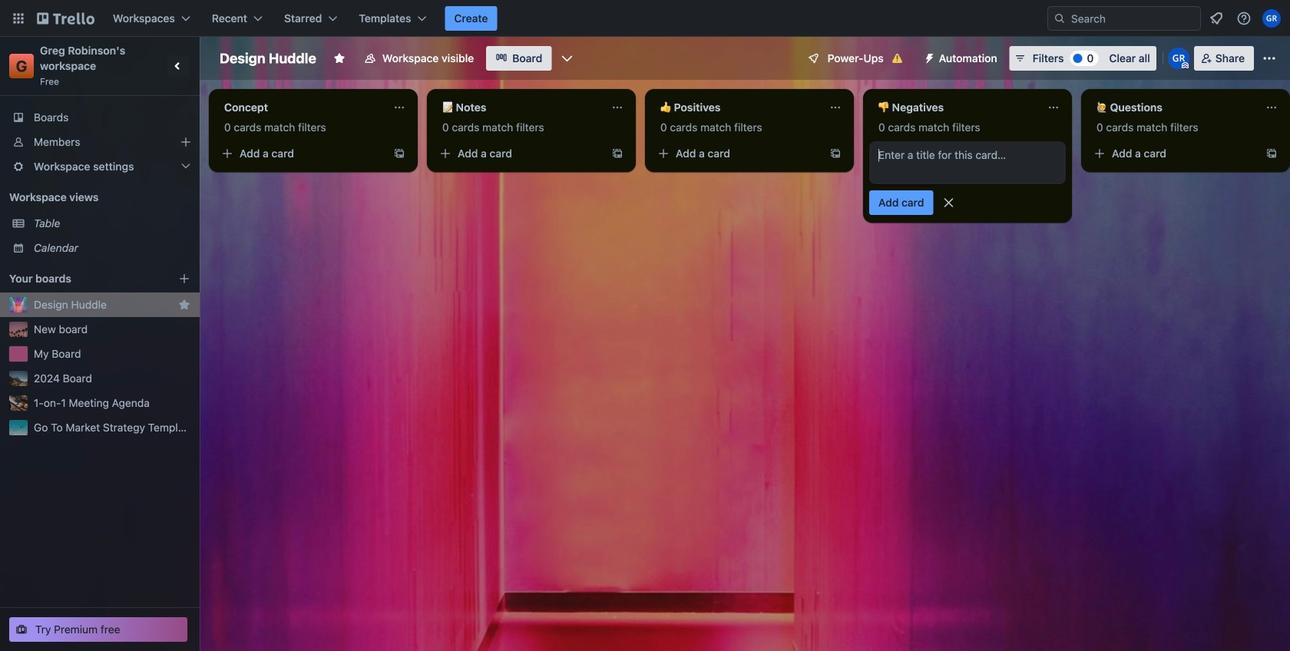 Task type: describe. For each thing, give the bounding box(es) containing it.
create from template… image
[[1266, 147, 1278, 160]]

Board name text field
[[212, 46, 324, 71]]

0 notifications image
[[1207, 9, 1226, 28]]

greg robinson (gregrobinson96) image inside primary element
[[1263, 9, 1281, 28]]

Enter a title for this card… text field
[[869, 141, 1066, 184]]

show menu image
[[1262, 51, 1277, 66]]

this member is an admin of this board. image
[[1182, 62, 1189, 69]]

starred icon image
[[178, 299, 190, 311]]

primary element
[[0, 0, 1290, 37]]

add board image
[[178, 273, 190, 285]]

cancel image
[[941, 195, 957, 210]]

sm image
[[918, 46, 939, 68]]

2 create from template… image from the left
[[611, 147, 624, 160]]

1 create from template… image from the left
[[393, 147, 406, 160]]



Task type: locate. For each thing, give the bounding box(es) containing it.
create from template… image
[[393, 147, 406, 160], [611, 147, 624, 160], [829, 147, 842, 160]]

0 vertical spatial greg robinson (gregrobinson96) image
[[1263, 9, 1281, 28]]

2 horizontal spatial create from template… image
[[829, 147, 842, 160]]

open information menu image
[[1237, 11, 1252, 26]]

greg robinson (gregrobinson96) image right open information menu image on the top of the page
[[1263, 9, 1281, 28]]

search image
[[1054, 12, 1066, 25]]

greg robinson (gregrobinson96) image down search field
[[1168, 48, 1190, 69]]

0 horizontal spatial greg robinson (gregrobinson96) image
[[1168, 48, 1190, 69]]

customize views image
[[559, 51, 575, 66]]

back to home image
[[37, 6, 94, 31]]

1 horizontal spatial greg robinson (gregrobinson96) image
[[1263, 9, 1281, 28]]

greg robinson (gregrobinson96) image
[[1263, 9, 1281, 28], [1168, 48, 1190, 69]]

workspace navigation collapse icon image
[[167, 55, 189, 77]]

None text field
[[215, 95, 387, 120], [433, 95, 605, 120], [651, 95, 823, 120], [215, 95, 387, 120], [433, 95, 605, 120], [651, 95, 823, 120]]

1 horizontal spatial create from template… image
[[611, 147, 624, 160]]

1 vertical spatial greg robinson (gregrobinson96) image
[[1168, 48, 1190, 69]]

3 create from template… image from the left
[[829, 147, 842, 160]]

0 horizontal spatial create from template… image
[[393, 147, 406, 160]]

Search field
[[1066, 8, 1200, 29]]

your boards with 6 items element
[[9, 270, 155, 288]]

None text field
[[869, 95, 1041, 120], [1088, 95, 1260, 120], [869, 95, 1041, 120], [1088, 95, 1260, 120]]

star or unstar board image
[[333, 52, 346, 65]]



Task type: vqa. For each thing, say whether or not it's contained in the screenshot.
Your boards with 6 items element
yes



